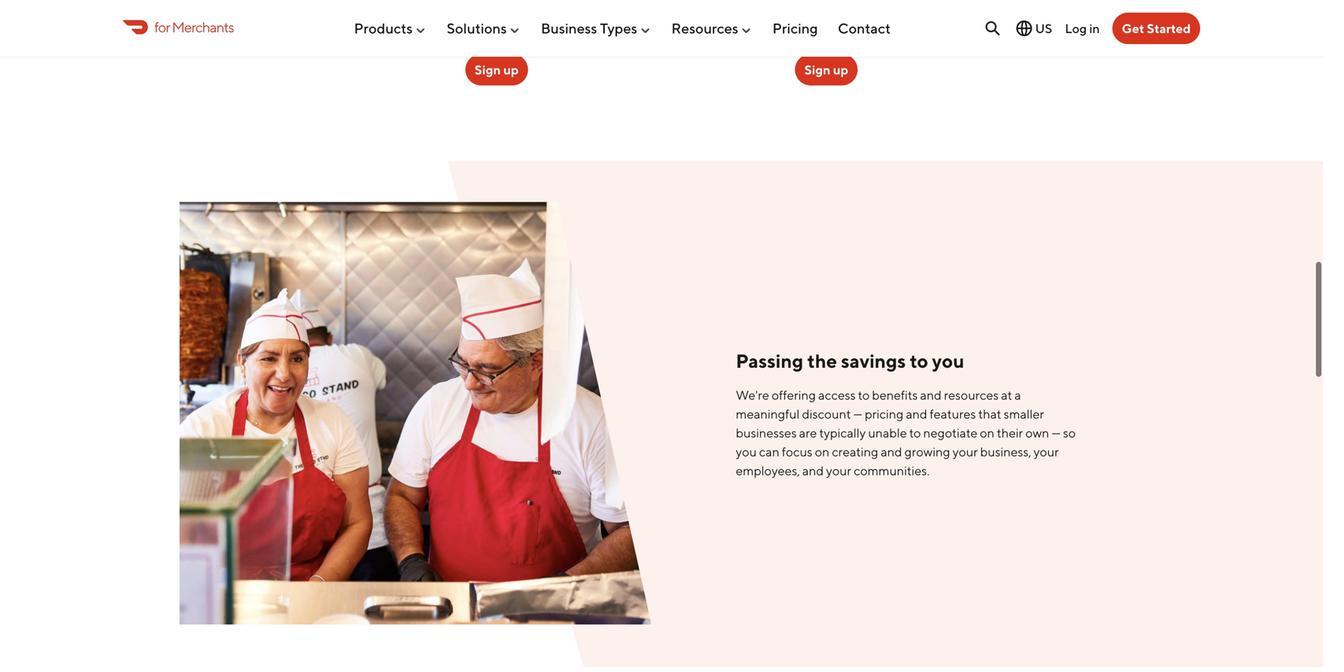 Task type: describe. For each thing, give the bounding box(es) containing it.
access
[[819, 388, 856, 403]]

offering
[[772, 388, 816, 403]]

the
[[808, 350, 838, 372]]

us
[[1036, 21, 1053, 36]]

get started
[[1123, 21, 1191, 36]]

0 horizontal spatial your
[[827, 463, 852, 478]]

own
[[1026, 425, 1050, 440]]

business,
[[981, 444, 1032, 459]]

globe line image
[[1015, 19, 1034, 38]]

that
[[979, 407, 1002, 422]]

savings
[[841, 350, 906, 372]]

get started button
[[1113, 13, 1201, 44]]

passing the savings to you
[[736, 350, 965, 372]]

workers making tacos image
[[180, 202, 652, 625]]

1 vertical spatial —
[[1052, 425, 1061, 440]]

merchants
[[172, 18, 234, 35]]

and down focus
[[803, 463, 824, 478]]

smaller
[[1004, 407, 1045, 422]]

log in
[[1066, 21, 1100, 36]]

and up features
[[921, 388, 942, 403]]

businesses
[[736, 425, 797, 440]]

pricing
[[773, 20, 818, 37]]

and down "benefits"
[[906, 407, 928, 422]]

typically
[[820, 425, 866, 440]]

unable
[[869, 425, 907, 440]]

log
[[1066, 21, 1087, 36]]

resources
[[945, 388, 999, 403]]

so
[[1064, 425, 1076, 440]]

1 sign from the left
[[475, 62, 501, 77]]

1 sign up link from the left
[[466, 54, 528, 86]]

1 horizontal spatial on
[[980, 425, 995, 440]]

passing
[[736, 350, 804, 372]]

we're offering access to benefits and resources at a meaningful discount — pricing and features that smaller businesses are typically unable to negotiate on their own — so you can focus on creating and growing your business, your employees, and your communities.
[[736, 388, 1076, 478]]

started
[[1148, 21, 1191, 36]]

1 horizontal spatial your
[[953, 444, 978, 459]]

negotiate
[[924, 425, 978, 440]]

pricing
[[865, 407, 904, 422]]

products
[[354, 20, 413, 37]]

0 horizontal spatial on
[[815, 444, 830, 459]]

log in link
[[1066, 21, 1100, 36]]



Task type: locate. For each thing, give the bounding box(es) containing it.
your down negotiate
[[953, 444, 978, 459]]

sign up link down the pricing
[[795, 54, 858, 86]]

you up the resources
[[933, 350, 965, 372]]

benefits
[[873, 388, 918, 403]]

up for 1st sign up 'link' from the left
[[504, 62, 519, 77]]

sign down solutions link
[[475, 62, 501, 77]]

types
[[600, 20, 638, 37]]

sign up link
[[466, 54, 528, 86], [795, 54, 858, 86]]

sign
[[475, 62, 501, 77], [805, 62, 831, 77]]

to for benefits
[[859, 388, 870, 403]]

meaningful
[[736, 407, 800, 422]]

for merchants
[[154, 18, 234, 35]]

sign up down solutions link
[[475, 62, 519, 77]]

you left the 'can'
[[736, 444, 757, 459]]

on down are
[[815, 444, 830, 459]]

a
[[1015, 388, 1022, 403]]

products link
[[354, 14, 427, 43]]

get
[[1123, 21, 1145, 36]]

pricing link
[[773, 14, 818, 43]]

business types link
[[541, 14, 652, 43]]

0 horizontal spatial —
[[854, 407, 863, 422]]

1 vertical spatial to
[[859, 388, 870, 403]]

to for you
[[910, 350, 929, 372]]

communities.
[[854, 463, 930, 478]]

1 vertical spatial you
[[736, 444, 757, 459]]

0 horizontal spatial you
[[736, 444, 757, 459]]

your down the creating at bottom
[[827, 463, 852, 478]]

up for 2nd sign up 'link' from left
[[834, 62, 849, 77]]

up down contact link
[[834, 62, 849, 77]]

focus
[[782, 444, 813, 459]]

on
[[980, 425, 995, 440], [815, 444, 830, 459]]

sign up for 1st sign up 'link' from the left
[[475, 62, 519, 77]]

0 horizontal spatial sign
[[475, 62, 501, 77]]

sign up link down solutions link
[[466, 54, 528, 86]]

0 vertical spatial to
[[910, 350, 929, 372]]

up down solutions link
[[504, 62, 519, 77]]

employees,
[[736, 463, 800, 478]]

creating
[[832, 444, 879, 459]]

1 horizontal spatial you
[[933, 350, 965, 372]]

you
[[933, 350, 965, 372], [736, 444, 757, 459]]

solutions link
[[447, 14, 521, 43]]

0 horizontal spatial up
[[504, 62, 519, 77]]

features
[[930, 407, 977, 422]]

to right access
[[859, 388, 870, 403]]

1 vertical spatial on
[[815, 444, 830, 459]]

sign down the pricing
[[805, 62, 831, 77]]

up
[[504, 62, 519, 77], [834, 62, 849, 77]]

2 sign up from the left
[[805, 62, 849, 77]]

contact link
[[838, 14, 891, 43]]

— up the typically
[[854, 407, 863, 422]]

0 vertical spatial you
[[933, 350, 965, 372]]

2 vertical spatial to
[[910, 425, 921, 440]]

solutions
[[447, 20, 507, 37]]

business
[[541, 20, 597, 37]]

— left so
[[1052, 425, 1061, 440]]

and up communities.
[[881, 444, 903, 459]]

to
[[910, 350, 929, 372], [859, 388, 870, 403], [910, 425, 921, 440]]

your
[[953, 444, 978, 459], [1034, 444, 1060, 459], [827, 463, 852, 478]]

1 horizontal spatial up
[[834, 62, 849, 77]]

1 horizontal spatial sign
[[805, 62, 831, 77]]

2 up from the left
[[834, 62, 849, 77]]

sign up
[[475, 62, 519, 77], [805, 62, 849, 77]]

for merchants link
[[123, 16, 234, 38]]

for
[[154, 18, 170, 35]]

and
[[921, 388, 942, 403], [906, 407, 928, 422], [881, 444, 903, 459], [803, 463, 824, 478]]

on down 'that'
[[980, 425, 995, 440]]

their
[[997, 425, 1024, 440]]

0 horizontal spatial sign up link
[[466, 54, 528, 86]]

2 sign up link from the left
[[795, 54, 858, 86]]

growing
[[905, 444, 951, 459]]

2 horizontal spatial your
[[1034, 444, 1060, 459]]

sign up for 2nd sign up 'link' from left
[[805, 62, 849, 77]]

0 vertical spatial —
[[854, 407, 863, 422]]

—
[[854, 407, 863, 422], [1052, 425, 1061, 440]]

sign up down the pricing
[[805, 62, 849, 77]]

in
[[1090, 21, 1100, 36]]

resources link
[[672, 14, 753, 43]]

resources
[[672, 20, 739, 37]]

1 horizontal spatial sign up
[[805, 62, 849, 77]]

discount
[[802, 407, 851, 422]]

your down own
[[1034, 444, 1060, 459]]

we're
[[736, 388, 770, 403]]

1 horizontal spatial —
[[1052, 425, 1061, 440]]

can
[[760, 444, 780, 459]]

you inside we're offering access to benefits and resources at a meaningful discount — pricing and features that smaller businesses are typically unable to negotiate on their own — so you can focus on creating and growing your business, your employees, and your communities.
[[736, 444, 757, 459]]

0 horizontal spatial sign up
[[475, 62, 519, 77]]

business types
[[541, 20, 638, 37]]

to up "benefits"
[[910, 350, 929, 372]]

0 vertical spatial on
[[980, 425, 995, 440]]

at
[[1002, 388, 1013, 403]]

1 horizontal spatial sign up link
[[795, 54, 858, 86]]

2 sign from the left
[[805, 62, 831, 77]]

1 sign up from the left
[[475, 62, 519, 77]]

contact
[[838, 20, 891, 37]]

are
[[800, 425, 817, 440]]

1 up from the left
[[504, 62, 519, 77]]

to up growing
[[910, 425, 921, 440]]



Task type: vqa. For each thing, say whether or not it's contained in the screenshot.
savings
yes



